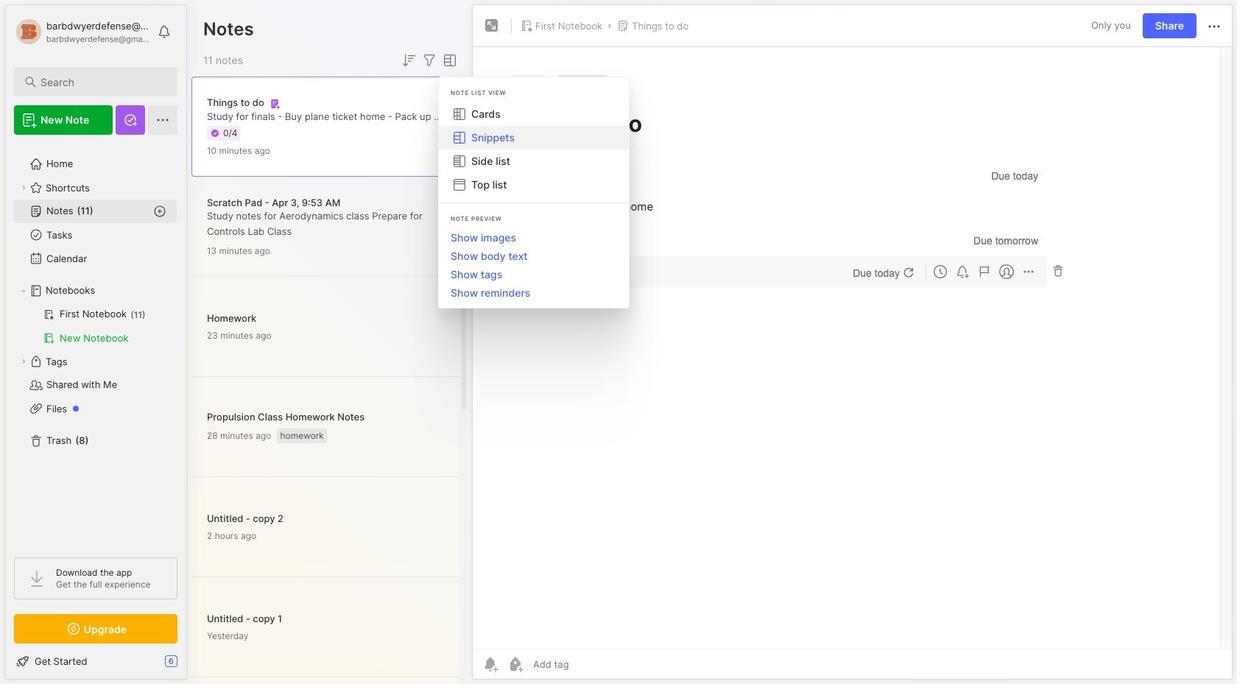 Task type: describe. For each thing, give the bounding box(es) containing it.
Help and Learning task checklist field
[[5, 650, 186, 673]]

Account field
[[14, 17, 150, 46]]

Sort options field
[[400, 52, 418, 69]]

Add filters field
[[421, 52, 438, 69]]

add a reminder image
[[482, 655, 499, 673]]

expand note image
[[483, 17, 501, 35]]

tree inside the main element
[[5, 144, 186, 544]]

add tag image
[[507, 655, 524, 673]]

note window element
[[472, 4, 1233, 683]]

2 dropdown list menu from the top
[[439, 228, 629, 302]]

1 dropdown list menu from the top
[[439, 102, 629, 197]]

Note Editor text field
[[473, 46, 1232, 649]]

main element
[[0, 0, 191, 684]]

Add tag field
[[532, 658, 643, 671]]



Task type: vqa. For each thing, say whether or not it's contained in the screenshot.
tree in Main 'element'
yes



Task type: locate. For each thing, give the bounding box(es) containing it.
View options field
[[438, 52, 459, 69]]

add filters image
[[421, 52, 438, 69]]

1 vertical spatial dropdown list menu
[[439, 228, 629, 302]]

menu item
[[439, 126, 629, 150]]

Search text field
[[41, 75, 164, 89]]

None search field
[[41, 73, 164, 91]]

expand tags image
[[19, 357, 28, 366]]

dropdown list menu
[[439, 102, 629, 197], [439, 228, 629, 302]]

More actions field
[[1206, 16, 1223, 35]]

0 vertical spatial dropdown list menu
[[439, 102, 629, 197]]

click to collapse image
[[186, 657, 197, 675]]

tree
[[5, 144, 186, 544]]

more actions image
[[1206, 18, 1223, 35]]

expand notebooks image
[[19, 286, 28, 295]]

group inside tree
[[14, 303, 177, 350]]

group
[[14, 303, 177, 350]]

none search field inside the main element
[[41, 73, 164, 91]]



